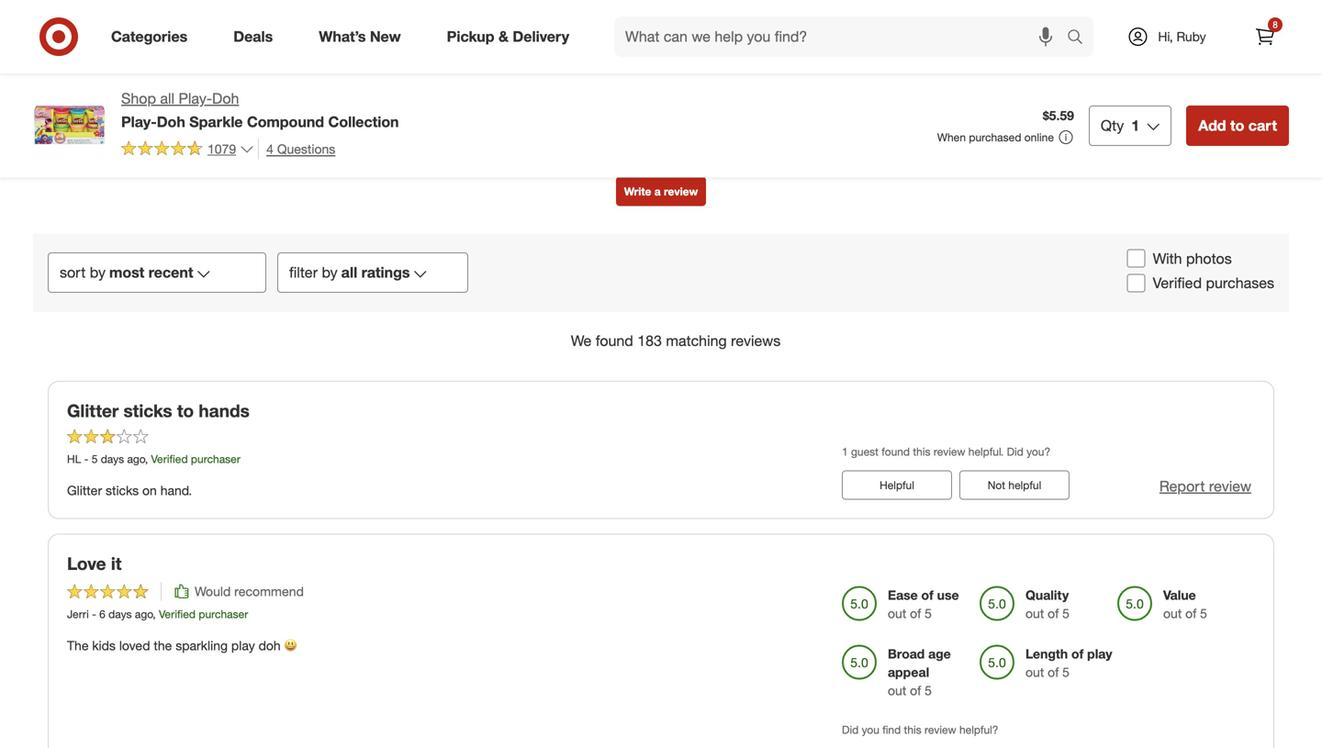Task type: vqa. For each thing, say whether or not it's contained in the screenshot.
AT&T Prepaid Samsung Galaxy A03s (32GB) Smartphone - Black image
no



Task type: describe. For each thing, give the bounding box(es) containing it.
0 horizontal spatial did
[[842, 723, 859, 737]]

report review button
[[1160, 476, 1252, 497]]

age
[[929, 646, 951, 662]]

qty
[[1101, 117, 1125, 134]]

sticks for to
[[124, 400, 172, 421]]

value
[[1164, 587, 1197, 603]]

by for sort by
[[90, 264, 106, 282]]

5 inside value out of 5
[[1201, 606, 1208, 622]]

search
[[1059, 29, 1103, 47]]

0 vertical spatial did
[[1007, 445, 1024, 459]]

to inside button
[[1231, 117, 1245, 134]]

purchases
[[1207, 274, 1275, 292]]

add to cart button
[[1187, 105, 1290, 146]]

ratings
[[362, 264, 410, 282]]

, for sticks
[[145, 452, 148, 466]]

glitter sticks to hands
[[67, 400, 250, 421]]

- for love
[[92, 608, 96, 621]]

😃
[[284, 638, 297, 654]]

verified purchases
[[1153, 274, 1275, 292]]

purchaser for glitter sticks to hands
[[191, 452, 241, 466]]

doh
[[259, 638, 281, 654]]

helpful?
[[960, 723, 999, 737]]

sort
[[60, 264, 86, 282]]

4
[[266, 141, 274, 157]]

out for length of play out of 5
[[1026, 664, 1045, 681]]

of left use
[[922, 587, 934, 603]]

compound
[[247, 113, 324, 131]]

online
[[1025, 130, 1054, 144]]

quality
[[1026, 587, 1069, 603]]

glitter for glitter sticks to hands
[[67, 400, 119, 421]]

1 horizontal spatial found
[[882, 445, 910, 459]]

see more review images
[[1001, 59, 1084, 94]]

search button
[[1059, 17, 1103, 61]]

appeal
[[888, 664, 930, 681]]

hands
[[199, 400, 250, 421]]

length of play out of 5
[[1026, 646, 1113, 681]]

4 questions link
[[258, 139, 335, 160]]

we
[[571, 332, 592, 350]]

sort by most recent
[[60, 264, 193, 282]]

loved
[[119, 638, 150, 654]]

0 horizontal spatial doh
[[157, 113, 185, 131]]

review inside see more review images
[[1001, 78, 1038, 94]]

glitter sticks on hand.
[[67, 483, 192, 499]]

of inside broad age appeal out of 5
[[910, 683, 921, 699]]

out inside the quality out of 5
[[1026, 606, 1045, 622]]

, for it
[[153, 608, 156, 621]]

review left helpful? on the right bottom of page
[[925, 723, 957, 737]]

guest review image 6 of 7, zoom in image
[[856, 20, 970, 134]]

questions
[[277, 141, 335, 157]]

jerri
[[67, 608, 89, 621]]

guest review image 3 of 7, zoom in image
[[467, 20, 582, 134]]

length
[[1026, 646, 1068, 662]]

new
[[370, 28, 401, 46]]

0 vertical spatial doh
[[212, 90, 239, 107]]

of down length
[[1048, 664, 1059, 681]]

filter
[[289, 264, 318, 282]]

broad age appeal out of 5
[[888, 646, 951, 699]]

categories link
[[96, 17, 211, 57]]

1 guest found this review helpful. did you?
[[842, 445, 1051, 459]]

1 horizontal spatial play-
[[179, 90, 212, 107]]

0 horizontal spatial play
[[231, 638, 255, 654]]

hi, ruby
[[1159, 28, 1207, 45]]

recent
[[149, 264, 193, 282]]

on
[[142, 483, 157, 499]]

of right length
[[1072, 646, 1084, 662]]

jerri - 6 days ago , verified purchaser
[[67, 608, 248, 621]]

not helpful
[[988, 479, 1042, 492]]

qty 1
[[1101, 117, 1140, 134]]

deals
[[234, 28, 273, 46]]

the
[[67, 638, 89, 654]]

verified for glitter sticks to hands
[[151, 452, 188, 466]]

kids
[[92, 638, 116, 654]]

when
[[938, 130, 966, 144]]

sparkling
[[176, 638, 228, 654]]

helpful
[[1009, 479, 1042, 492]]

What can we help you find? suggestions appear below search field
[[615, 17, 1072, 57]]

out inside value out of 5
[[1164, 606, 1182, 622]]

the
[[154, 638, 172, 654]]

ease
[[888, 587, 918, 603]]

would
[[195, 584, 231, 600]]

0 horizontal spatial play-
[[121, 113, 157, 131]]

of inside the quality out of 5
[[1048, 606, 1059, 622]]

5 inside length of play out of 5
[[1063, 664, 1070, 681]]

a
[[655, 184, 661, 198]]

deals link
[[218, 17, 296, 57]]

1 vertical spatial to
[[177, 400, 194, 421]]

all inside shop all play-doh play-doh sparkle compound collection
[[160, 90, 175, 107]]

with
[[1153, 250, 1183, 268]]

report
[[1160, 478, 1205, 496]]

- for glitter
[[84, 452, 88, 466]]

matching
[[666, 332, 727, 350]]

cart
[[1249, 117, 1278, 134]]

find
[[883, 723, 901, 737]]

you?
[[1027, 445, 1051, 459]]

would recommend
[[195, 584, 304, 600]]

broad
[[888, 646, 925, 662]]

verified for love it
[[159, 608, 196, 621]]

review left helpful.
[[934, 445, 966, 459]]

helpful.
[[969, 445, 1004, 459]]

ease of use out of 5
[[888, 587, 959, 622]]

value out of 5
[[1164, 587, 1208, 622]]



Task type: locate. For each thing, give the bounding box(es) containing it.
doh up the "1079" link
[[157, 113, 185, 131]]

this right find
[[904, 723, 922, 737]]

out down appeal
[[888, 683, 907, 699]]

5
[[92, 452, 98, 466], [925, 606, 932, 622], [1063, 606, 1070, 622], [1201, 606, 1208, 622], [1063, 664, 1070, 681], [925, 683, 932, 699]]

doh
[[212, 90, 239, 107], [157, 113, 185, 131]]

glitter down hl
[[67, 483, 102, 499]]

all right shop
[[160, 90, 175, 107]]

sparkle
[[189, 113, 243, 131]]

1 by from the left
[[90, 264, 106, 282]]

hl - 5 days ago , verified purchaser
[[67, 452, 241, 466]]

1079 link
[[121, 139, 255, 161]]

pickup & delivery link
[[431, 17, 592, 57]]

review inside "button"
[[664, 184, 698, 198]]

of down quality
[[1048, 606, 1059, 622]]

1 horizontal spatial by
[[322, 264, 338, 282]]

8 link
[[1245, 17, 1286, 57]]

0 horizontal spatial ,
[[145, 452, 148, 466]]

hi,
[[1159, 28, 1173, 45]]

1 horizontal spatial -
[[92, 608, 96, 621]]

did left you? at the bottom of page
[[1007, 445, 1024, 459]]

ago up loved
[[135, 608, 153, 621]]

8
[[1273, 19, 1278, 30]]

verified up the kids loved the sparkling play doh 😃
[[159, 608, 196, 621]]

reviews
[[731, 332, 781, 350]]

0 vertical spatial verified
[[1153, 274, 1202, 292]]

review right report
[[1210, 478, 1252, 496]]

2 vertical spatial verified
[[159, 608, 196, 621]]

what's new
[[319, 28, 401, 46]]

1 vertical spatial ago
[[135, 608, 153, 621]]

days
[[101, 452, 124, 466], [108, 608, 132, 621]]

see
[[1015, 59, 1037, 76]]

2 glitter from the top
[[67, 483, 102, 499]]

play inside length of play out of 5
[[1088, 646, 1113, 662]]

,
[[145, 452, 148, 466], [153, 608, 156, 621]]

helpful button
[[842, 471, 952, 500]]

days right the 6
[[108, 608, 132, 621]]

sticks left on
[[106, 483, 139, 499]]

did you find this review helpful?
[[842, 723, 999, 737]]

0 vertical spatial to
[[1231, 117, 1245, 134]]

1 vertical spatial found
[[882, 445, 910, 459]]

1 vertical spatial -
[[92, 608, 96, 621]]

1 vertical spatial play-
[[121, 113, 157, 131]]

- right hl
[[84, 452, 88, 466]]

0 vertical spatial -
[[84, 452, 88, 466]]

glitter up hl
[[67, 400, 119, 421]]

183
[[638, 332, 662, 350]]

1 glitter from the top
[[67, 400, 119, 421]]

found right we
[[596, 332, 634, 350]]

1 vertical spatial purchaser
[[199, 608, 248, 621]]

out down value
[[1164, 606, 1182, 622]]

did
[[1007, 445, 1024, 459], [842, 723, 859, 737]]

0 horizontal spatial by
[[90, 264, 106, 282]]

you
[[862, 723, 880, 737]]

out inside ease of use out of 5
[[888, 606, 907, 622]]

$5.59
[[1043, 107, 1075, 124]]

1
[[1132, 117, 1140, 134], [842, 445, 848, 459]]

not
[[988, 479, 1006, 492]]

out down length
[[1026, 664, 1045, 681]]

4 questions
[[266, 141, 335, 157]]

0 horizontal spatial -
[[84, 452, 88, 466]]

1 vertical spatial glitter
[[67, 483, 102, 499]]

sticks for on
[[106, 483, 139, 499]]

out for broad age appeal out of 5
[[888, 683, 907, 699]]

0 horizontal spatial to
[[177, 400, 194, 421]]

Verified purchases checkbox
[[1128, 274, 1146, 293]]

what's new link
[[303, 17, 424, 57]]

ago for it
[[135, 608, 153, 621]]

&
[[499, 28, 509, 46]]

out inside broad age appeal out of 5
[[888, 683, 907, 699]]

1 horizontal spatial to
[[1231, 117, 1245, 134]]

report review
[[1160, 478, 1252, 496]]

glitter for glitter sticks on hand.
[[67, 483, 102, 499]]

- left the 6
[[92, 608, 96, 621]]

when purchased online
[[938, 130, 1054, 144]]

found right guest
[[882, 445, 910, 459]]

play-
[[179, 90, 212, 107], [121, 113, 157, 131]]

of down 'ease'
[[910, 606, 921, 622]]

by right sort
[[90, 264, 106, 282]]

verified
[[1153, 274, 1202, 292], [151, 452, 188, 466], [159, 608, 196, 621]]

categories
[[111, 28, 188, 46]]

all
[[160, 90, 175, 107], [341, 264, 357, 282]]

play- down shop
[[121, 113, 157, 131]]

review right a
[[664, 184, 698, 198]]

With photos checkbox
[[1128, 250, 1146, 268]]

helpful
[[880, 479, 915, 492]]

verified down with
[[1153, 274, 1202, 292]]

not helpful button
[[960, 471, 1070, 500]]

to left hands
[[177, 400, 194, 421]]

, up the on the bottom left
[[153, 608, 156, 621]]

5 inside the quality out of 5
[[1063, 606, 1070, 622]]

0 vertical spatial sticks
[[124, 400, 172, 421]]

add to cart
[[1199, 117, 1278, 134]]

0 horizontal spatial 1
[[842, 445, 848, 459]]

hl
[[67, 452, 81, 466]]

1 vertical spatial ,
[[153, 608, 156, 621]]

0 horizontal spatial all
[[160, 90, 175, 107]]

play right length
[[1088, 646, 1113, 662]]

love
[[67, 554, 106, 575]]

1 horizontal spatial all
[[341, 264, 357, 282]]

most
[[109, 264, 144, 282]]

images
[[1042, 78, 1084, 94]]

play
[[231, 638, 255, 654], [1088, 646, 1113, 662]]

by for filter by
[[322, 264, 338, 282]]

guest review image 4 of 7, zoom in image
[[597, 20, 711, 134]]

pickup & delivery
[[447, 28, 570, 46]]

purchaser down hands
[[191, 452, 241, 466]]

1 vertical spatial doh
[[157, 113, 185, 131]]

1 vertical spatial 1
[[842, 445, 848, 459]]

out inside length of play out of 5
[[1026, 664, 1045, 681]]

of inside value out of 5
[[1186, 606, 1197, 622]]

out down 'ease'
[[888, 606, 907, 622]]

0 vertical spatial this
[[913, 445, 931, 459]]

1 vertical spatial this
[[904, 723, 922, 737]]

did left you
[[842, 723, 859, 737]]

of down value
[[1186, 606, 1197, 622]]

0 horizontal spatial found
[[596, 332, 634, 350]]

recommend
[[234, 584, 304, 600]]

we found 183 matching reviews
[[571, 332, 781, 350]]

this up helpful 'button'
[[913, 445, 931, 459]]

guest review image 2 of 7, zoom in image
[[338, 20, 452, 134]]

1 vertical spatial days
[[108, 608, 132, 621]]

5 inside ease of use out of 5
[[925, 606, 932, 622]]

this for find
[[904, 723, 922, 737]]

all left ratings
[[341, 264, 357, 282]]

1 vertical spatial did
[[842, 723, 859, 737]]

guest review image 5 of 7, zoom in image
[[726, 20, 841, 134]]

days for it
[[108, 608, 132, 621]]

out down quality
[[1026, 606, 1045, 622]]

add
[[1199, 117, 1227, 134]]

0 vertical spatial ,
[[145, 452, 148, 466]]

0 vertical spatial purchaser
[[191, 452, 241, 466]]

out for ease of use out of 5
[[888, 606, 907, 622]]

with photos
[[1153, 250, 1232, 268]]

1 vertical spatial sticks
[[106, 483, 139, 499]]

doh up sparkle
[[212, 90, 239, 107]]

0 vertical spatial glitter
[[67, 400, 119, 421]]

5 inside broad age appeal out of 5
[[925, 683, 932, 699]]

ago
[[127, 452, 145, 466], [135, 608, 153, 621]]

0 vertical spatial play-
[[179, 90, 212, 107]]

play left 'doh'
[[231, 638, 255, 654]]

ago up glitter sticks on hand.
[[127, 452, 145, 466]]

1 horizontal spatial ,
[[153, 608, 156, 621]]

0 vertical spatial days
[[101, 452, 124, 466]]

this for found
[[913, 445, 931, 459]]

1 left guest
[[842, 445, 848, 459]]

image of play-doh sparkle compound collection image
[[33, 88, 107, 162]]

guest review image 1 of 7, zoom in image
[[208, 20, 323, 134]]

by right 'filter'
[[322, 264, 338, 282]]

delivery
[[513, 28, 570, 46]]

0 vertical spatial all
[[160, 90, 175, 107]]

purchaser down would
[[199, 608, 248, 621]]

love it
[[67, 554, 122, 575]]

what's
[[319, 28, 366, 46]]

1 horizontal spatial play
[[1088, 646, 1113, 662]]

purchaser for love it
[[199, 608, 248, 621]]

1 vertical spatial verified
[[151, 452, 188, 466]]

review down see
[[1001, 78, 1038, 94]]

0 vertical spatial ago
[[127, 452, 145, 466]]

of down appeal
[[910, 683, 921, 699]]

the kids loved the sparkling play doh 😃
[[67, 638, 297, 654]]

purchaser
[[191, 452, 241, 466], [199, 608, 248, 621]]

2 by from the left
[[322, 264, 338, 282]]

6
[[99, 608, 105, 621]]

photos
[[1187, 250, 1232, 268]]

shop all play-doh play-doh sparkle compound collection
[[121, 90, 399, 131]]

days for sticks
[[101, 452, 124, 466]]

write a review
[[624, 184, 698, 198]]

verified up hand.
[[151, 452, 188, 466]]

0 vertical spatial found
[[596, 332, 634, 350]]

-
[[84, 452, 88, 466], [92, 608, 96, 621]]

1 horizontal spatial did
[[1007, 445, 1024, 459]]

1 horizontal spatial doh
[[212, 90, 239, 107]]

ruby
[[1177, 28, 1207, 45]]

1 right qty
[[1132, 117, 1140, 134]]

guest
[[851, 445, 879, 459]]

quality out of 5
[[1026, 587, 1070, 622]]

1 vertical spatial all
[[341, 264, 357, 282]]

to right add
[[1231, 117, 1245, 134]]

days up glitter sticks on hand.
[[101, 452, 124, 466]]

shop
[[121, 90, 156, 107]]

, up on
[[145, 452, 148, 466]]

ago for sticks
[[127, 452, 145, 466]]

see more review images button
[[985, 20, 1100, 134]]

play- up sparkle
[[179, 90, 212, 107]]

collection
[[328, 113, 399, 131]]

1 horizontal spatial 1
[[1132, 117, 1140, 134]]

write
[[624, 184, 652, 198]]

sticks up the hl - 5 days ago , verified purchaser
[[124, 400, 172, 421]]

it
[[111, 554, 122, 575]]

this
[[913, 445, 931, 459], [904, 723, 922, 737]]

1079
[[208, 141, 236, 157]]

0 vertical spatial 1
[[1132, 117, 1140, 134]]



